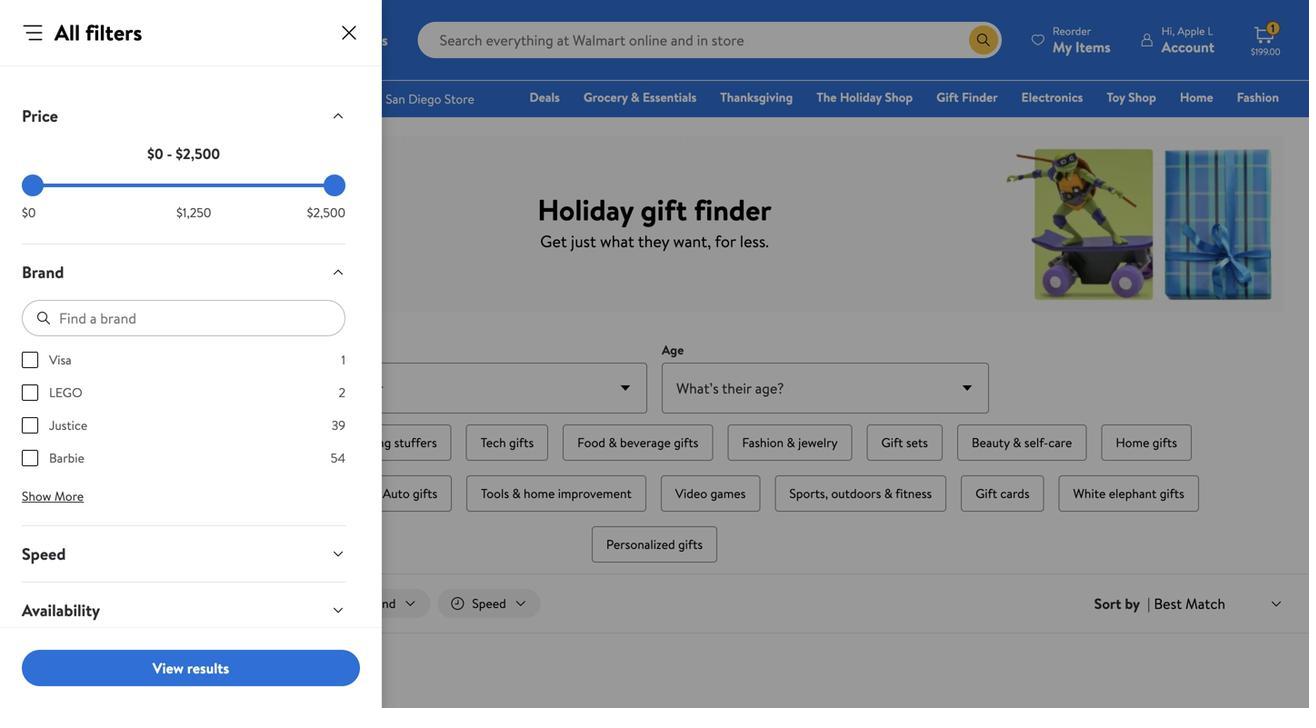 Task type: locate. For each thing, give the bounding box(es) containing it.
walmart image
[[29, 25, 147, 55]]

white
[[1073, 485, 1106, 502]]

auto
[[383, 485, 410, 502]]

what
[[600, 230, 634, 253]]

0 vertical spatial all
[[55, 17, 80, 48]]

1 price from the top
[[22, 105, 58, 127]]

close panel image
[[338, 22, 360, 44]]

1 vertical spatial all filters
[[56, 595, 106, 612]]

1 vertical spatial fashion
[[742, 434, 784, 451]]

filters
[[85, 17, 142, 48], [74, 595, 106, 612]]

1 vertical spatial all
[[56, 595, 71, 612]]

video
[[675, 485, 707, 502]]

beauty & self-care list item
[[954, 421, 1090, 465]]

Search search field
[[418, 22, 1002, 58]]

0 horizontal spatial 1
[[341, 351, 345, 369]]

finder for gift finder
[[962, 88, 998, 106]]

1 vertical spatial 1
[[341, 351, 345, 369]]

essentials
[[643, 88, 697, 106]]

finder up when
[[58, 647, 109, 672]]

0 horizontal spatial $0
[[22, 204, 36, 221]]

gift ideas link
[[128, 26, 181, 44]]

& right tools
[[512, 485, 521, 502]]

care
[[1048, 434, 1072, 451]]

purchased
[[95, 686, 159, 706]]

for
[[715, 230, 736, 253]]

0 vertical spatial price
[[22, 105, 58, 127]]

food & beverage gifts
[[577, 434, 699, 451]]

gifts inside white elephant gifts button
[[1160, 485, 1184, 502]]

1 up 2
[[341, 351, 345, 369]]

all inside dialog
[[55, 17, 80, 48]]

& inside beauty & self-care "button"
[[1013, 434, 1021, 451]]

& right food at the bottom
[[609, 434, 617, 451]]

home up "debit"
[[1180, 88, 1213, 106]]

sports, outdoors & fitness button
[[775, 475, 946, 512]]

fashion for fashion registry
[[1237, 88, 1279, 106]]

gifts
[[22, 26, 49, 44]]

results
[[187, 658, 229, 678]]

gifts for auto gifts
[[413, 485, 437, 502]]

0 vertical spatial 1
[[1271, 21, 1275, 36]]

0 vertical spatial holiday
[[840, 88, 882, 106]]

personalized gifts list item
[[588, 523, 721, 566]]

gift for gift cards
[[976, 485, 997, 502]]

& for gifts
[[52, 26, 60, 44]]

$2,500
[[176, 144, 220, 164], [307, 204, 345, 221]]

1 horizontal spatial shop
[[1128, 88, 1156, 106]]

|
[[1147, 594, 1150, 614]]

0 vertical spatial $0
[[147, 144, 163, 164]]

price button
[[7, 88, 360, 144]]

1 vertical spatial $0
[[22, 204, 36, 221]]

sponsored
[[1219, 77, 1269, 92]]

finder for gift finder (1000+)
[[58, 647, 109, 672]]

0 vertical spatial fashion
[[1237, 88, 1279, 106]]

gifts right elephant
[[1160, 485, 1184, 502]]

gift for gift finder
[[937, 88, 959, 106]]

& inside 'grocery & essentials' link
[[631, 88, 640, 106]]

& inside fashion & jewelry button
[[787, 434, 795, 451]]

&
[[52, 26, 60, 44], [631, 88, 640, 106], [609, 434, 617, 451], [787, 434, 795, 451], [1013, 434, 1021, 451], [512, 485, 521, 502], [884, 485, 893, 502]]

home link
[[1172, 87, 1222, 107]]

fashion & jewelry list item
[[724, 421, 856, 465]]

auto gifts button
[[368, 475, 452, 512]]

& left fitness
[[884, 485, 893, 502]]

get
[[540, 230, 567, 253]]

& left the self-
[[1013, 434, 1021, 451]]

Find a brand search field
[[22, 300, 345, 336]]

grocery & essentials
[[584, 88, 697, 106]]

gifts inside personalized gifts button
[[678, 535, 703, 553]]

tech gifts
[[481, 434, 534, 451]]

improvement
[[558, 485, 632, 502]]

1 horizontal spatial holiday
[[840, 88, 882, 106]]

fashion inside button
[[742, 434, 784, 451]]

all down speed
[[56, 595, 71, 612]]

$0 for $0 - $2,500
[[147, 144, 163, 164]]

& inside tools & home improvement button
[[512, 485, 521, 502]]

gifts right personalized
[[678, 535, 703, 553]]

gift cards
[[976, 485, 1030, 502]]

1 shop from the left
[[885, 88, 913, 106]]

gift
[[128, 26, 150, 44], [937, 88, 959, 106], [881, 434, 903, 451], [976, 485, 997, 502], [22, 647, 54, 672]]

home inside button
[[1116, 434, 1150, 451]]

all filters inside dialog
[[55, 17, 142, 48]]

persona
[[320, 341, 364, 359]]

by
[[1125, 594, 1140, 614]]

they
[[638, 230, 669, 253]]

gift down 'availability'
[[22, 647, 54, 672]]

home gifts
[[1116, 434, 1177, 451]]

fitness
[[896, 485, 932, 502]]

1 horizontal spatial $0
[[147, 144, 163, 164]]

gifts right beverage
[[674, 434, 699, 451]]

gifts for personalized gifts
[[678, 535, 703, 553]]

fashion inside fashion registry
[[1237, 88, 1279, 106]]

brand
[[22, 261, 64, 284]]

0 horizontal spatial registry
[[63, 26, 109, 44]]

gifts inside tech gifts button
[[509, 434, 534, 451]]

(1000+)
[[113, 651, 163, 671]]

0 vertical spatial $2,500
[[176, 144, 220, 164]]

elephant
[[1109, 485, 1157, 502]]

self-
[[1024, 434, 1048, 451]]

price
[[22, 105, 58, 127], [22, 686, 54, 706]]

all right gifts
[[55, 17, 80, 48]]

1 vertical spatial holiday
[[538, 189, 634, 230]]

0 horizontal spatial finder
[[58, 647, 109, 672]]

less.
[[740, 230, 769, 253]]

when
[[58, 686, 91, 706]]

food
[[577, 434, 605, 451]]

video games list item
[[657, 472, 764, 515]]

shop left gift finder
[[885, 88, 913, 106]]

price down gifts
[[22, 105, 58, 127]]

2 price from the top
[[22, 686, 54, 706]]

home gifts button
[[1101, 425, 1192, 461]]

toy
[[1107, 88, 1125, 106]]

price when purchased online
[[22, 686, 201, 706]]

online
[[163, 686, 201, 706]]

& inside food & beverage gifts button
[[609, 434, 617, 451]]

1 up $199.00
[[1271, 21, 1275, 36]]

auto gifts
[[383, 485, 437, 502]]

personalized gifts button
[[592, 526, 717, 563]]

1 vertical spatial finder
[[58, 647, 109, 672]]

auto gifts list item
[[365, 472, 456, 515]]

walmart+
[[1225, 114, 1279, 131]]

1 horizontal spatial $2,500
[[307, 204, 345, 221]]

0 vertical spatial home
[[1180, 88, 1213, 106]]

filters inside button
[[74, 595, 106, 612]]

home up elephant
[[1116, 434, 1150, 451]]

show more button
[[7, 482, 98, 511]]

barbie
[[49, 449, 84, 467]]

0 horizontal spatial $2,500
[[176, 144, 220, 164]]

price for price when purchased online
[[22, 686, 54, 706]]

1 horizontal spatial registry
[[1070, 114, 1116, 131]]

0 vertical spatial all filters
[[55, 17, 142, 48]]

gift for gift sets
[[881, 434, 903, 451]]

gifts for home gifts
[[1153, 434, 1177, 451]]

$0 range field
[[22, 184, 345, 187]]

2 shop from the left
[[1128, 88, 1156, 106]]

fashion left jewelry
[[742, 434, 784, 451]]

food & beverage gifts list item
[[559, 421, 717, 465]]

price left when
[[22, 686, 54, 706]]

white elephant gifts list item
[[1055, 472, 1203, 515]]

2
[[339, 384, 345, 401]]

home gifts list item
[[1098, 421, 1195, 465]]

54
[[331, 449, 345, 467]]

holiday
[[840, 88, 882, 106], [538, 189, 634, 230]]

availability
[[22, 599, 100, 622]]

gifts inside home gifts button
[[1153, 434, 1177, 451]]

gifts right auto
[[413, 485, 437, 502]]

fashion up walmart+ link
[[1237, 88, 1279, 106]]

1 vertical spatial home
[[1116, 434, 1150, 451]]

0 horizontal spatial home
[[1116, 434, 1150, 451]]

0 horizontal spatial shop
[[885, 88, 913, 106]]

visa
[[49, 351, 72, 369]]

gift left sets
[[881, 434, 903, 451]]

finder left electronics link
[[962, 88, 998, 106]]

sort by |
[[1094, 594, 1150, 614]]

fashion & jewelry button
[[728, 425, 852, 461]]

1 horizontal spatial fashion
[[1237, 88, 1279, 106]]

walmart+ link
[[1217, 113, 1287, 132]]

brand button
[[7, 245, 360, 300]]

registry left /
[[63, 26, 109, 44]]

group
[[65, 421, 1244, 566]]

white elephant gifts
[[1073, 485, 1184, 502]]

gifts inside auto gifts 'button'
[[413, 485, 437, 502]]

shop
[[885, 88, 913, 106], [1128, 88, 1156, 106]]

fashion
[[1237, 88, 1279, 106], [742, 434, 784, 451]]

tech gifts list item
[[462, 421, 552, 465]]

beauty & self-care
[[972, 434, 1072, 451]]

registry
[[63, 26, 109, 44], [1070, 114, 1116, 131]]

gift sets
[[881, 434, 928, 451]]

all
[[55, 17, 80, 48], [56, 595, 71, 612]]

$0 up brand
[[22, 204, 36, 221]]

1 vertical spatial filters
[[74, 595, 106, 612]]

price inside dropdown button
[[22, 105, 58, 127]]

gifts up elephant
[[1153, 434, 1177, 451]]

finder
[[962, 88, 998, 106], [58, 647, 109, 672]]

deals link
[[521, 87, 568, 107]]

tech
[[481, 434, 506, 451]]

1
[[1271, 21, 1275, 36], [341, 351, 345, 369]]

1 horizontal spatial home
[[1180, 88, 1213, 106]]

one
[[1140, 114, 1167, 131]]

gift left "cards"
[[976, 485, 997, 502]]

& left jewelry
[[787, 434, 795, 451]]

home for home gifts
[[1116, 434, 1150, 451]]

$0 left -
[[147, 144, 163, 164]]

1 horizontal spatial finder
[[962, 88, 998, 106]]

grocery
[[584, 88, 628, 106]]

shop right toy
[[1128, 88, 1156, 106]]

sports,
[[789, 485, 828, 502]]

& right gifts
[[52, 26, 60, 44]]

registry down toy
[[1070, 114, 1116, 131]]

cards
[[1000, 485, 1030, 502]]

0 vertical spatial finder
[[962, 88, 998, 106]]

debit
[[1170, 114, 1201, 131]]

home
[[1180, 88, 1213, 106], [1116, 434, 1150, 451]]

None checkbox
[[22, 352, 38, 368], [22, 385, 38, 401], [22, 417, 38, 434], [22, 450, 38, 466], [22, 352, 38, 368], [22, 385, 38, 401], [22, 417, 38, 434], [22, 450, 38, 466]]

gifts right tech
[[509, 434, 534, 451]]

home for home
[[1180, 88, 1213, 106]]

gift right the holiday shop link
[[937, 88, 959, 106]]

1 vertical spatial registry
[[1070, 114, 1116, 131]]

age
[[662, 341, 684, 359]]

0 vertical spatial filters
[[85, 17, 142, 48]]

1 vertical spatial price
[[22, 686, 54, 706]]

& right grocery
[[631, 88, 640, 106]]

0 horizontal spatial holiday
[[538, 189, 634, 230]]

& inside sports, outdoors & fitness button
[[884, 485, 893, 502]]

fashion for fashion & jewelry
[[742, 434, 784, 451]]

0 horizontal spatial fashion
[[742, 434, 784, 451]]

& for grocery
[[631, 88, 640, 106]]

& for beauty
[[1013, 434, 1021, 451]]



Task type: describe. For each thing, give the bounding box(es) containing it.
home
[[524, 485, 555, 502]]

stocking stuffers list item
[[325, 421, 455, 465]]

stocking
[[343, 434, 391, 451]]

brand group
[[22, 351, 345, 482]]

deals
[[529, 88, 560, 106]]

gifts & registry link
[[22, 26, 109, 44]]

just
[[571, 230, 596, 253]]

outdoors
[[831, 485, 881, 502]]

video games
[[675, 485, 746, 502]]

sort and filter section element
[[0, 575, 1309, 633]]

39
[[332, 416, 345, 434]]

beauty
[[972, 434, 1010, 451]]

registry inside fashion registry
[[1070, 114, 1116, 131]]

electronics link
[[1013, 87, 1091, 107]]

all filters inside button
[[56, 595, 106, 612]]

stocking stuffers
[[343, 434, 437, 451]]

fashion link
[[1229, 87, 1287, 107]]

beverage
[[620, 434, 671, 451]]

more
[[54, 487, 84, 505]]

gift
[[641, 189, 687, 230]]

toy shop link
[[1099, 87, 1165, 107]]

sort
[[1094, 594, 1121, 614]]

1 inside brand group
[[341, 351, 345, 369]]

personalized gifts
[[606, 535, 703, 553]]

price for price
[[22, 105, 58, 127]]

view results
[[153, 658, 229, 678]]

tools & home improvement list item
[[463, 472, 650, 515]]

tools & home improvement
[[481, 485, 632, 502]]

thanksgiving link
[[712, 87, 801, 107]]

holiday inside holiday gift finder get just what they want, for less.
[[538, 189, 634, 230]]

thanksgiving
[[720, 88, 793, 106]]

$0 for $0
[[22, 204, 36, 221]]

gift finder (1000+)
[[22, 647, 163, 672]]

0 vertical spatial registry
[[63, 26, 109, 44]]

one debit
[[1140, 114, 1201, 131]]

group containing stocking stuffers
[[65, 421, 1244, 566]]

gift sets list item
[[863, 421, 946, 465]]

gifts inside food & beverage gifts button
[[674, 434, 699, 451]]

tech gifts button
[[466, 425, 548, 461]]

sports, outdoors & fitness
[[789, 485, 932, 502]]

gift finder link
[[928, 87, 1006, 107]]

justice
[[49, 416, 87, 434]]

personalized
[[606, 535, 675, 553]]

electronics
[[1021, 88, 1083, 106]]

filters inside dialog
[[85, 17, 142, 48]]

view results button
[[22, 650, 360, 686]]

& for fashion
[[787, 434, 795, 451]]

gifts & registry / gift ideas
[[22, 26, 181, 44]]

gift cards button
[[961, 475, 1044, 512]]

grocery & essentials link
[[575, 87, 705, 107]]

speed
[[22, 543, 66, 565]]

lego
[[49, 384, 82, 401]]

$2500 range field
[[22, 184, 345, 187]]

1 horizontal spatial 1
[[1271, 21, 1275, 36]]

1 vertical spatial $2,500
[[307, 204, 345, 221]]

one debit link
[[1132, 113, 1209, 132]]

-
[[167, 144, 172, 164]]

Walmart Site-Wide search field
[[418, 22, 1002, 58]]

gifts for tech gifts
[[509, 434, 534, 451]]

$1,250
[[176, 204, 211, 221]]

food & beverage gifts button
[[563, 425, 713, 461]]

show more
[[22, 487, 84, 505]]

the holiday shop link
[[808, 87, 921, 107]]

fashion registry
[[1070, 88, 1279, 131]]

all inside button
[[56, 595, 71, 612]]

availability button
[[7, 583, 360, 638]]

show
[[22, 487, 51, 505]]

ideas
[[153, 26, 181, 44]]

tools
[[481, 485, 509, 502]]

& for tools
[[512, 485, 521, 502]]

all filters dialog
[[0, 0, 382, 708]]

registry link
[[1062, 113, 1124, 132]]

toy shop
[[1107, 88, 1156, 106]]

holiday gift finder image
[[25, 136, 1284, 313]]

all filters button
[[22, 589, 126, 618]]

white elephant gifts button
[[1059, 475, 1199, 512]]

want,
[[673, 230, 711, 253]]

gift sets button
[[867, 425, 943, 461]]

$0 - $2,500
[[147, 144, 220, 164]]

beauty & self-care button
[[957, 425, 1087, 461]]

/
[[116, 26, 121, 44]]

sets
[[906, 434, 928, 451]]

& for food
[[609, 434, 617, 451]]

gift right /
[[128, 26, 150, 44]]

gift cards list item
[[957, 472, 1048, 515]]

gift for gift finder (1000+)
[[22, 647, 54, 672]]

video games button
[[661, 475, 760, 512]]

sports, outdoors & fitness list item
[[771, 472, 950, 515]]

stocking stuffers button
[[329, 425, 452, 461]]

tools & home improvement button
[[467, 475, 646, 512]]



Task type: vqa. For each thing, say whether or not it's contained in the screenshot.


